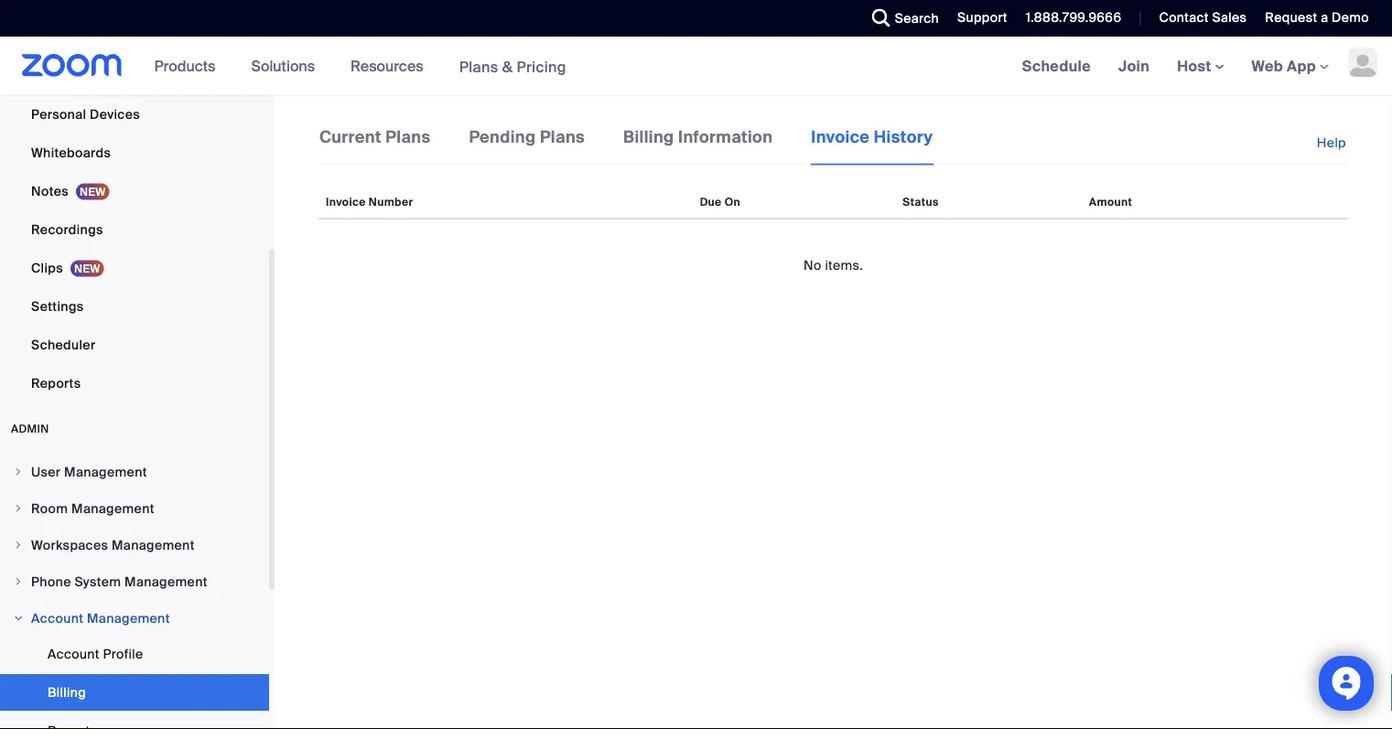 Task type: vqa. For each thing, say whether or not it's contained in the screenshot.
Solutions
yes



Task type: describe. For each thing, give the bounding box(es) containing it.
join
[[1119, 56, 1150, 76]]

host
[[1178, 56, 1215, 76]]

account management menu item
[[0, 602, 269, 636]]

management for account management
[[87, 610, 170, 627]]

items.
[[825, 257, 863, 274]]

invoice number
[[326, 195, 413, 209]]

scheduler link
[[0, 327, 269, 363]]

admin menu menu
[[0, 455, 269, 730]]

personal devices
[[31, 106, 140, 123]]

settings link
[[0, 288, 269, 325]]

scheduler
[[31, 336, 96, 353]]

pending plans link
[[468, 125, 586, 164]]

pending plans
[[469, 126, 585, 147]]

invoice for invoice history
[[811, 126, 870, 147]]

workspaces
[[31, 537, 108, 554]]

main content main content
[[275, 95, 1393, 730]]

web app button
[[1252, 56, 1329, 76]]

current
[[320, 126, 382, 147]]

account management
[[31, 610, 170, 627]]

account management menu
[[0, 636, 269, 730]]

due
[[700, 195, 722, 209]]

contact
[[1160, 9, 1209, 26]]

history
[[874, 126, 933, 147]]

admin
[[11, 422, 49, 436]]

schedule
[[1022, 56, 1091, 76]]

&
[[502, 57, 513, 76]]

management inside menu item
[[125, 574, 208, 591]]

clips
[[31, 260, 63, 277]]

current plans
[[320, 126, 431, 147]]

reports link
[[0, 365, 269, 402]]

product information navigation
[[141, 37, 580, 97]]

personal menu menu
[[0, 0, 269, 404]]

no items.
[[804, 257, 863, 274]]

billing information link
[[623, 125, 774, 164]]

workspaces management
[[31, 537, 195, 554]]

solutions button
[[251, 37, 323, 95]]

room management
[[31, 500, 155, 517]]

user management menu item
[[0, 455, 269, 490]]

request a demo
[[1266, 9, 1370, 26]]

sales
[[1213, 9, 1247, 26]]

account for account management
[[31, 610, 84, 627]]

billing link
[[0, 675, 269, 711]]

plans & pricing
[[459, 57, 567, 76]]

whiteboards link
[[0, 135, 269, 171]]

personal
[[31, 106, 86, 123]]

system
[[75, 574, 121, 591]]

no
[[804, 257, 822, 274]]

right image for phone system management
[[13, 577, 24, 588]]

app
[[1287, 56, 1317, 76]]

account profile link
[[0, 636, 269, 673]]

banner containing products
[[0, 37, 1393, 97]]

phone system management menu item
[[0, 565, 269, 600]]

invoice for invoice number
[[326, 195, 366, 209]]

right image for account management
[[13, 613, 24, 624]]

on
[[725, 195, 741, 209]]

join link
[[1105, 37, 1164, 95]]

management for workspaces management
[[112, 537, 195, 554]]

amount
[[1089, 195, 1133, 209]]

user management
[[31, 464, 147, 481]]

products button
[[154, 37, 224, 95]]

whiteboards
[[31, 144, 111, 161]]

settings
[[31, 298, 84, 315]]

phone system management
[[31, 574, 208, 591]]

number
[[369, 195, 413, 209]]

pricing
[[517, 57, 567, 76]]



Task type: locate. For each thing, give the bounding box(es) containing it.
schedule link
[[1009, 37, 1105, 95]]

1 vertical spatial account
[[48, 646, 100, 663]]

account down phone
[[31, 610, 84, 627]]

1.888.799.9666
[[1026, 9, 1122, 26]]

1.888.799.9666 button
[[1012, 0, 1127, 37], [1026, 9, 1122, 26]]

contact sales link
[[1146, 0, 1252, 37], [1160, 9, 1247, 26]]

right image inside account management menu item
[[13, 613, 24, 624]]

clips link
[[0, 250, 269, 287]]

billing down account profile
[[48, 684, 86, 701]]

a
[[1321, 9, 1329, 26]]

personal devices link
[[0, 96, 269, 133]]

billing left information
[[624, 126, 674, 147]]

plans for current plans
[[386, 126, 431, 147]]

host button
[[1178, 56, 1225, 76]]

plans for pending plans
[[540, 126, 585, 147]]

web app
[[1252, 56, 1317, 76]]

profile
[[103, 646, 143, 663]]

help link
[[1317, 125, 1349, 162]]

resources button
[[351, 37, 432, 95]]

right image inside room management "menu item"
[[13, 504, 24, 515]]

0 vertical spatial billing
[[624, 126, 674, 147]]

pending
[[469, 126, 536, 147]]

management
[[64, 464, 147, 481], [71, 500, 155, 517], [112, 537, 195, 554], [125, 574, 208, 591], [87, 610, 170, 627]]

right image left the workspaces
[[13, 540, 24, 551]]

account inside menu item
[[31, 610, 84, 627]]

request
[[1266, 9, 1318, 26]]

contact sales
[[1160, 9, 1247, 26]]

status
[[903, 195, 939, 209]]

right image left phone
[[13, 577, 24, 588]]

phone
[[31, 574, 71, 591]]

invoice inside invoice history link
[[811, 126, 870, 147]]

invoice history link
[[811, 125, 934, 165]]

right image left room
[[13, 504, 24, 515]]

0 horizontal spatial billing
[[48, 684, 86, 701]]

plans inside the product information navigation
[[459, 57, 499, 76]]

information
[[679, 126, 773, 147]]

right image
[[13, 467, 24, 478]]

2 horizontal spatial plans
[[540, 126, 585, 147]]

right image
[[13, 504, 24, 515], [13, 540, 24, 551], [13, 577, 24, 588], [13, 613, 24, 624]]

room
[[31, 500, 68, 517]]

support
[[958, 9, 1008, 26]]

banner
[[0, 37, 1393, 97]]

0 vertical spatial account
[[31, 610, 84, 627]]

billing
[[624, 126, 674, 147], [48, 684, 86, 701]]

side navigation navigation
[[0, 0, 275, 730]]

plans left &
[[459, 57, 499, 76]]

billing for billing information
[[624, 126, 674, 147]]

solutions
[[251, 56, 315, 76]]

due on
[[700, 195, 741, 209]]

notes link
[[0, 173, 269, 210]]

0 horizontal spatial invoice
[[326, 195, 366, 209]]

1 vertical spatial invoice
[[326, 195, 366, 209]]

invoice
[[811, 126, 870, 147], [326, 195, 366, 209]]

plans
[[459, 57, 499, 76], [386, 126, 431, 147], [540, 126, 585, 147]]

devices
[[90, 106, 140, 123]]

right image left account management at bottom
[[13, 613, 24, 624]]

1 horizontal spatial plans
[[459, 57, 499, 76]]

billing inside billing information link
[[624, 126, 674, 147]]

recordings link
[[0, 211, 269, 248]]

plans & pricing link
[[459, 57, 567, 76], [459, 57, 567, 76]]

right image inside workspaces management menu item
[[13, 540, 24, 551]]

1 horizontal spatial invoice
[[811, 126, 870, 147]]

0 vertical spatial invoice
[[811, 126, 870, 147]]

management up room management
[[64, 464, 147, 481]]

invoice left history
[[811, 126, 870, 147]]

user
[[31, 464, 61, 481]]

notes
[[31, 183, 69, 200]]

management inside "menu item"
[[71, 500, 155, 517]]

help
[[1317, 135, 1347, 152]]

demo
[[1332, 9, 1370, 26]]

management for room management
[[71, 500, 155, 517]]

plans inside 'link'
[[386, 126, 431, 147]]

management for user management
[[64, 464, 147, 481]]

account profile
[[48, 646, 143, 663]]

3 right image from the top
[[13, 577, 24, 588]]

billing information
[[624, 126, 773, 147]]

right image for room management
[[13, 504, 24, 515]]

search
[[895, 10, 939, 27]]

search button
[[859, 0, 944, 37]]

workspaces management menu item
[[0, 528, 269, 563]]

plans right pending
[[540, 126, 585, 147]]

4 right image from the top
[[13, 613, 24, 624]]

account inside "menu"
[[48, 646, 100, 663]]

reports
[[31, 375, 81, 392]]

web
[[1252, 56, 1284, 76]]

products
[[154, 56, 216, 76]]

plans right current
[[386, 126, 431, 147]]

2 right image from the top
[[13, 540, 24, 551]]

recordings
[[31, 221, 103, 238]]

1 horizontal spatial billing
[[624, 126, 674, 147]]

account for account profile
[[48, 646, 100, 663]]

management up "workspaces management"
[[71, 500, 155, 517]]

room management menu item
[[0, 492, 269, 526]]

billing for billing
[[48, 684, 86, 701]]

right image inside the phone system management menu item
[[13, 577, 24, 588]]

request a demo link
[[1252, 0, 1393, 37], [1266, 9, 1370, 26]]

invoice left number
[[326, 195, 366, 209]]

zoom logo image
[[22, 54, 122, 77]]

support link
[[944, 0, 1012, 37], [958, 9, 1008, 26]]

management up profile
[[87, 610, 170, 627]]

meetings navigation
[[1009, 37, 1393, 97]]

account down account management at bottom
[[48, 646, 100, 663]]

billing inside billing link
[[48, 684, 86, 701]]

right image for workspaces management
[[13, 540, 24, 551]]

0 horizontal spatial plans
[[386, 126, 431, 147]]

account
[[31, 610, 84, 627], [48, 646, 100, 663]]

profile picture image
[[1349, 48, 1378, 77]]

1 right image from the top
[[13, 504, 24, 515]]

management down workspaces management menu item
[[125, 574, 208, 591]]

1 vertical spatial billing
[[48, 684, 86, 701]]

resources
[[351, 56, 424, 76]]

management down room management "menu item"
[[112, 537, 195, 554]]

invoice history
[[811, 126, 933, 147]]

current plans link
[[319, 125, 432, 164]]



